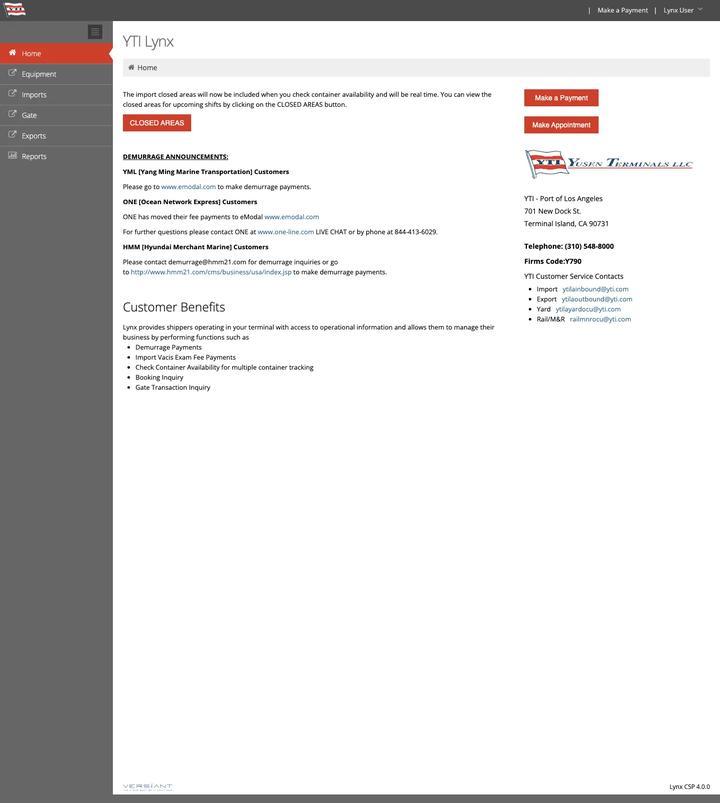 Task type: describe. For each thing, give the bounding box(es) containing it.
6029.
[[422, 227, 438, 237]]

can
[[454, 90, 465, 99]]

2 vertical spatial demurrage
[[320, 268, 354, 277]]

hmm
[[123, 243, 140, 252]]

express]
[[194, 197, 221, 206]]

0 vertical spatial their
[[173, 212, 188, 221]]

for further questions please contact one at www.one-line.com live chat or by phone at 844-413-6029.
[[123, 227, 438, 237]]

(310)
[[565, 242, 582, 251]]

0 vertical spatial demurrage
[[244, 182, 278, 191]]

external link image for equipment
[[8, 70, 18, 77]]

ming
[[158, 167, 175, 176]]

to right them
[[446, 323, 453, 332]]

please go to www.emodal.com to make demurrage payments.
[[123, 182, 312, 191]]

rail/m&r
[[537, 315, 565, 324]]

demurrage inside please contact demurrage@hmm21.com for demurrage inquiries or go to
[[259, 258, 293, 267]]

their inside lynx provides shippers operating in your terminal with access to operational information and allows them to manage their business by performing functions such as demurrage payments import vacis exam fee payments check container availability for multiple container tracking booking inquiry gate transaction inquiry
[[481, 323, 495, 332]]

1 vertical spatial a
[[555, 94, 559, 102]]

0 horizontal spatial customer
[[123, 299, 177, 315]]

yml [yang ming marine transportation] customers
[[123, 167, 289, 176]]

0 horizontal spatial inquiry
[[162, 373, 183, 382]]

1 vertical spatial areas
[[144, 100, 161, 109]]

please for please contact demurrage@hmm21.com for demurrage inquiries or go to
[[123, 258, 143, 267]]

http://www.hmm21.com/cms/business/usa/index.jsp link
[[131, 268, 292, 277]]

when
[[261, 90, 278, 99]]

0 horizontal spatial go
[[144, 182, 152, 191]]

for inside lynx provides shippers operating in your terminal with access to operational information and allows them to manage their business by performing functions such as demurrage payments import vacis exam fee payments check container availability for multiple container tracking booking inquiry gate transaction inquiry
[[221, 363, 230, 372]]

http://www.hmm21.com/cms/business/usa/index.jsp
[[131, 268, 292, 277]]

moved
[[151, 212, 172, 221]]

phone
[[366, 227, 386, 237]]

has
[[138, 212, 149, 221]]

lynx for lynx csp 4.0.0
[[670, 783, 683, 792]]

0 horizontal spatial gate
[[22, 110, 37, 120]]

imports
[[22, 90, 47, 99]]

yti for yti - port of los angeles 701 new dock st. terminal island, ca 90731
[[525, 194, 534, 203]]

lynx user link
[[660, 0, 710, 21]]

0 horizontal spatial home image
[[8, 49, 18, 56]]

1 horizontal spatial areas
[[179, 90, 196, 99]]

functions
[[196, 333, 225, 342]]

information
[[357, 323, 393, 332]]

to left emodal
[[232, 212, 239, 221]]

booking
[[136, 373, 160, 382]]

upcoming
[[173, 100, 203, 109]]

1 vertical spatial make
[[301, 268, 318, 277]]

0 horizontal spatial www.emodal.com
[[161, 182, 216, 191]]

to inside please contact demurrage@hmm21.com for demurrage inquiries or go to
[[123, 268, 129, 277]]

1 horizontal spatial payment
[[622, 6, 649, 15]]

please contact demurrage@hmm21.com for demurrage inquiries or go to
[[123, 258, 338, 277]]

0 vertical spatial contact
[[211, 227, 233, 237]]

ytilayardocu@yti.com
[[556, 305, 621, 314]]

1 vertical spatial inquiry
[[189, 383, 210, 392]]

1 at from the left
[[250, 227, 256, 237]]

manage
[[454, 323, 479, 332]]

railmnrocu@yti.com
[[570, 315, 632, 324]]

1 vertical spatial payments
[[206, 353, 236, 362]]

demurrage
[[123, 152, 164, 161]]

vacis
[[158, 353, 173, 362]]

1 will from the left
[[198, 90, 208, 99]]

performing
[[160, 333, 195, 342]]

versiant image
[[123, 784, 172, 792]]

customers for hmm [hyundai merchant marine] customers
[[234, 243, 269, 252]]

your
[[233, 323, 247, 332]]

1 horizontal spatial www.emodal.com
[[265, 212, 319, 221]]

demurrage announcements:
[[123, 152, 229, 161]]

equipment link
[[0, 64, 113, 84]]

2 vertical spatial one
[[235, 227, 249, 237]]

lynx user
[[664, 6, 694, 15]]

new
[[539, 206, 553, 216]]

for
[[123, 227, 133, 237]]

import inside lynx provides shippers operating in your terminal with access to operational information and allows them to manage their business by performing functions such as demurrage payments import vacis exam fee payments check container availability for multiple container tracking booking inquiry gate transaction inquiry
[[136, 353, 156, 362]]

fee
[[189, 212, 199, 221]]

equipment
[[22, 69, 56, 79]]

for inside please contact demurrage@hmm21.com for demurrage inquiries or go to
[[248, 258, 257, 267]]

in
[[226, 323, 231, 332]]

telephone:
[[525, 242, 563, 251]]

ytilaoutbound@yti.com
[[562, 295, 633, 304]]

0 horizontal spatial home link
[[0, 43, 113, 64]]

1 horizontal spatial make a payment
[[598, 6, 649, 15]]

angeles
[[578, 194, 603, 203]]

exports
[[22, 131, 46, 141]]

0 vertical spatial closed
[[158, 90, 178, 99]]

www.one-
[[258, 227, 289, 237]]

reports link
[[0, 146, 113, 167]]

transportation]
[[201, 167, 253, 176]]

one for one has moved their fee payments to emodal www.emodal.com
[[123, 212, 137, 221]]

ytilainbound@yti.com
[[563, 285, 629, 294]]

live
[[316, 227, 329, 237]]

ca
[[579, 219, 588, 228]]

availability
[[187, 363, 220, 372]]

angle down image
[[696, 6, 706, 13]]

multiple
[[232, 363, 257, 372]]

closed
[[277, 100, 302, 109]]

548-
[[584, 242, 598, 251]]

business
[[123, 333, 150, 342]]

0 vertical spatial or
[[349, 227, 355, 237]]

by inside lynx provides shippers operating in your terminal with access to operational information and allows them to manage their business by performing functions such as demurrage payments import vacis exam fee payments check container availability for multiple container tracking booking inquiry gate transaction inquiry
[[151, 333, 159, 342]]

yml
[[123, 167, 137, 176]]

check
[[293, 90, 310, 99]]

1 be from the left
[[224, 90, 232, 99]]

to up [ocean
[[154, 182, 160, 191]]

yti customer service contacts import ytilainbound@yti.com export ytilaoutbound@yti.com yard ytilayardocu@yti.com rail/m&r railmnrocu@yti.com
[[525, 272, 633, 324]]

now
[[210, 90, 223, 99]]

container inside the import closed areas will now be included when you check container availability and will be real time.  you can view the closed areas for upcoming shifts by clicking on the closed areas button.
[[312, 90, 341, 99]]

one for one [ocean network express] customers
[[123, 197, 137, 206]]

lynx csp 4.0.0
[[670, 783, 711, 792]]

844-
[[395, 227, 408, 237]]

0 vertical spatial make
[[226, 182, 243, 191]]

marine]
[[207, 243, 232, 252]]

[ocean
[[139, 197, 162, 206]]

of
[[556, 194, 563, 203]]

90731
[[589, 219, 610, 228]]

service
[[570, 272, 594, 281]]

as
[[242, 333, 249, 342]]

included
[[234, 90, 260, 99]]

areas
[[304, 100, 323, 109]]

questions
[[158, 227, 188, 237]]

by inside the import closed areas will now be included when you check container availability and will be real time.  you can view the closed areas for upcoming shifts by clicking on the closed areas button.
[[223, 100, 230, 109]]

1 vertical spatial make a payment link
[[525, 89, 599, 106]]

2 vertical spatial make
[[533, 121, 550, 129]]

1 vertical spatial payment
[[561, 94, 588, 102]]

for inside the import closed areas will now be included when you check container availability and will be real time.  you can view the closed areas for upcoming shifts by clicking on the closed areas button.
[[163, 100, 171, 109]]

or inside please contact demurrage@hmm21.com for demurrage inquiries or go to
[[322, 258, 329, 267]]

such
[[226, 333, 241, 342]]

bar chart image
[[8, 152, 18, 159]]

you
[[280, 90, 291, 99]]

-
[[536, 194, 539, 203]]

demurrage
[[136, 343, 170, 352]]

you
[[441, 90, 452, 99]]

1 horizontal spatial the
[[482, 90, 492, 99]]

external link image for imports
[[8, 90, 18, 97]]

www.emodal.com link for to make demurrage payments.
[[161, 182, 216, 191]]

to down transportation] at the top left of the page
[[218, 182, 224, 191]]

real
[[410, 90, 422, 99]]

inquiries
[[294, 258, 321, 267]]

clicking
[[232, 100, 254, 109]]

yti for yti lynx
[[123, 31, 141, 51]]

access
[[291, 323, 311, 332]]



Task type: locate. For each thing, give the bounding box(es) containing it.
please down hmm
[[123, 258, 143, 267]]

www.emodal.com link down the marine
[[161, 182, 216, 191]]

0 horizontal spatial |
[[588, 6, 592, 15]]

home
[[22, 49, 41, 58], [138, 63, 157, 72]]

1 horizontal spatial closed
[[158, 90, 178, 99]]

by left phone
[[357, 227, 364, 237]]

demurrage down the 'inquiries'
[[320, 268, 354, 277]]

lynx for lynx provides shippers operating in your terminal with access to operational information and allows them to manage their business by performing functions such as demurrage payments import vacis exam fee payments check container availability for multiple container tracking booking inquiry gate transaction inquiry
[[123, 323, 137, 332]]

lynx inside lynx provides shippers operating in your terminal with access to operational information and allows them to manage their business by performing functions such as demurrage payments import vacis exam fee payments check container availability for multiple container tracking booking inquiry gate transaction inquiry
[[123, 323, 137, 332]]

or right the 'inquiries'
[[322, 258, 329, 267]]

413-
[[408, 227, 422, 237]]

and
[[376, 90, 388, 99], [395, 323, 406, 332]]

0 vertical spatial make a payment
[[598, 6, 649, 15]]

payments. down phone
[[356, 268, 387, 277]]

home up equipment
[[22, 49, 41, 58]]

customers for one [ocean network express] customers
[[222, 197, 257, 206]]

1 horizontal spatial be
[[401, 90, 409, 99]]

external link image inside imports link
[[8, 90, 18, 97]]

external link image inside gate link
[[8, 111, 18, 118]]

and left allows
[[395, 323, 406, 332]]

0 horizontal spatial home
[[22, 49, 41, 58]]

home image up the
[[127, 64, 136, 71]]

yti
[[123, 31, 141, 51], [525, 194, 534, 203], [525, 272, 534, 281]]

0 vertical spatial make a payment link
[[594, 0, 652, 21]]

fee
[[194, 353, 204, 362]]

demurrage up "http://www.hmm21.com/cms/business/usa/index.jsp to make demurrage payments."
[[259, 258, 293, 267]]

0 vertical spatial for
[[163, 100, 171, 109]]

the down when
[[266, 100, 276, 109]]

1 vertical spatial or
[[322, 258, 329, 267]]

container left tracking
[[259, 363, 288, 372]]

allows
[[408, 323, 427, 332]]

gate
[[22, 110, 37, 120], [136, 383, 150, 392]]

0 vertical spatial home
[[22, 49, 41, 58]]

0 horizontal spatial or
[[322, 258, 329, 267]]

yti for yti customer service contacts import ytilainbound@yti.com export ytilaoutbound@yti.com yard ytilayardocu@yti.com rail/m&r railmnrocu@yti.com
[[525, 272, 534, 281]]

1 vertical spatial www.emodal.com link
[[265, 212, 319, 221]]

to down the 'inquiries'
[[294, 268, 300, 277]]

external link image
[[8, 111, 18, 118], [8, 132, 18, 139]]

for left upcoming
[[163, 100, 171, 109]]

1 vertical spatial container
[[259, 363, 288, 372]]

chat
[[330, 227, 347, 237]]

1 horizontal spatial and
[[395, 323, 406, 332]]

gate link
[[0, 105, 113, 126]]

and inside lynx provides shippers operating in your terminal with access to operational information and allows them to manage their business by performing functions such as demurrage payments import vacis exam fee payments check container availability for multiple container tracking booking inquiry gate transaction inquiry
[[395, 323, 406, 332]]

www.emodal.com link up www.one-line.com link
[[265, 212, 319, 221]]

0 vertical spatial www.emodal.com
[[161, 182, 216, 191]]

1 horizontal spatial home
[[138, 63, 157, 72]]

www.one-line.com link
[[258, 227, 314, 237]]

1 vertical spatial make
[[536, 94, 553, 102]]

gate down booking
[[136, 383, 150, 392]]

1 horizontal spatial gate
[[136, 383, 150, 392]]

be left real
[[401, 90, 409, 99]]

lynx for lynx user
[[664, 6, 678, 15]]

1 horizontal spatial a
[[616, 6, 620, 15]]

home link up equipment
[[0, 43, 113, 64]]

0 vertical spatial payments.
[[280, 182, 312, 191]]

by up demurrage
[[151, 333, 159, 342]]

1 vertical spatial make a payment
[[536, 94, 588, 102]]

operational
[[320, 323, 355, 332]]

www.emodal.com up www.one-line.com link
[[265, 212, 319, 221]]

make a payment
[[598, 6, 649, 15], [536, 94, 588, 102]]

payments. up line.com
[[280, 182, 312, 191]]

0 vertical spatial customer
[[536, 272, 568, 281]]

one left [ocean
[[123, 197, 137, 206]]

make a payment link
[[594, 0, 652, 21], [525, 89, 599, 106]]

imports link
[[0, 84, 113, 105]]

0 horizontal spatial a
[[555, 94, 559, 102]]

line.com
[[289, 227, 314, 237]]

yti inside the yti - port of los angeles 701 new dock st. terminal island, ca 90731
[[525, 194, 534, 203]]

1 vertical spatial import
[[136, 353, 156, 362]]

payment up appointment
[[561, 94, 588, 102]]

yti - port of los angeles 701 new dock st. terminal island, ca 90731
[[525, 194, 610, 228]]

for left multiple
[[221, 363, 230, 372]]

www.emodal.com down the marine
[[161, 182, 216, 191]]

be right now
[[224, 90, 232, 99]]

0 horizontal spatial payments.
[[280, 182, 312, 191]]

to right access
[[312, 323, 318, 332]]

0 horizontal spatial will
[[198, 90, 208, 99]]

1 vertical spatial customer
[[123, 299, 177, 315]]

customers up emodal
[[222, 197, 257, 206]]

make appointment link
[[525, 116, 599, 134]]

0 vertical spatial make
[[598, 6, 615, 15]]

please down yml
[[123, 182, 143, 191]]

2 vertical spatial yti
[[525, 272, 534, 281]]

1 horizontal spatial or
[[349, 227, 355, 237]]

1 external link image from the top
[[8, 70, 18, 77]]

customer
[[536, 272, 568, 281], [123, 299, 177, 315]]

inquiry down availability
[[189, 383, 210, 392]]

import
[[537, 285, 558, 294], [136, 353, 156, 362]]

reports
[[22, 152, 47, 161]]

0 horizontal spatial www.emodal.com link
[[161, 182, 216, 191]]

one down emodal
[[235, 227, 249, 237]]

ytilainbound@yti.com link
[[563, 285, 629, 294]]

http://www.hmm21.com/cms/business/usa/index.jsp to make demurrage payments.
[[131, 268, 387, 277]]

container inside lynx provides shippers operating in your terminal with access to operational information and allows them to manage their business by performing functions such as demurrage payments import vacis exam fee payments check container availability for multiple container tracking booking inquiry gate transaction inquiry
[[259, 363, 288, 372]]

external link image left equipment
[[8, 70, 18, 77]]

will
[[198, 90, 208, 99], [389, 90, 399, 99]]

by right shifts
[[223, 100, 230, 109]]

their right manage
[[481, 323, 495, 332]]

1 horizontal spatial at
[[387, 227, 393, 237]]

[hyundai
[[142, 243, 172, 252]]

exports link
[[0, 126, 113, 146]]

dock
[[555, 206, 572, 216]]

1 vertical spatial contact
[[144, 258, 167, 267]]

payments up availability
[[206, 353, 236, 362]]

1 | from the left
[[588, 6, 592, 15]]

0 vertical spatial by
[[223, 100, 230, 109]]

0 horizontal spatial at
[[250, 227, 256, 237]]

1 vertical spatial closed
[[123, 100, 142, 109]]

home image
[[8, 49, 18, 56], [127, 64, 136, 71]]

go
[[144, 182, 152, 191], [331, 258, 338, 267]]

please
[[189, 227, 209, 237]]

go down [yang
[[144, 182, 152, 191]]

firms
[[525, 257, 544, 266]]

1 horizontal spatial payments.
[[356, 268, 387, 277]]

www.emodal.com link
[[161, 182, 216, 191], [265, 212, 319, 221]]

1 vertical spatial customers
[[222, 197, 257, 206]]

0 horizontal spatial the
[[266, 100, 276, 109]]

firms code:y790
[[525, 257, 582, 266]]

and inside the import closed areas will now be included when you check container availability and will be real time.  you can view the closed areas for upcoming shifts by clicking on the closed areas button.
[[376, 90, 388, 99]]

please for please go to www.emodal.com to make demurrage payments.
[[123, 182, 143, 191]]

container up button.
[[312, 90, 341, 99]]

0 horizontal spatial import
[[136, 353, 156, 362]]

import inside yti customer service contacts import ytilainbound@yti.com export ytilaoutbound@yti.com yard ytilayardocu@yti.com rail/m&r railmnrocu@yti.com
[[537, 285, 558, 294]]

will left real
[[389, 90, 399, 99]]

lynx provides shippers operating in your terminal with access to operational information and allows them to manage their business by performing functions such as demurrage payments import vacis exam fee payments check container availability for multiple container tracking booking inquiry gate transaction inquiry
[[123, 323, 495, 392]]

0 vertical spatial www.emodal.com link
[[161, 182, 216, 191]]

home down "yti lynx"
[[138, 63, 157, 72]]

1 vertical spatial external link image
[[8, 132, 18, 139]]

0 horizontal spatial make a payment
[[536, 94, 588, 102]]

external link image inside equipment link
[[8, 70, 18, 77]]

gate inside lynx provides shippers operating in your terminal with access to operational information and allows them to manage their business by performing functions such as demurrage payments import vacis exam fee payments check container availability for multiple container tracking booking inquiry gate transaction inquiry
[[136, 383, 150, 392]]

1 vertical spatial home
[[138, 63, 157, 72]]

contact inside please contact demurrage@hmm21.com for demurrage inquiries or go to
[[144, 258, 167, 267]]

demurrage up emodal
[[244, 182, 278, 191]]

1 vertical spatial one
[[123, 212, 137, 221]]

1 vertical spatial and
[[395, 323, 406, 332]]

2 external link image from the top
[[8, 90, 18, 97]]

their left fee
[[173, 212, 188, 221]]

0 vertical spatial please
[[123, 182, 143, 191]]

0 horizontal spatial their
[[173, 212, 188, 221]]

terminal
[[525, 219, 554, 228]]

code:y790
[[546, 257, 582, 266]]

customers right transportation] at the top left of the page
[[254, 167, 289, 176]]

1 vertical spatial demurrage
[[259, 258, 293, 267]]

gate up exports
[[22, 110, 37, 120]]

external link image
[[8, 70, 18, 77], [8, 90, 18, 97]]

hmm [hyundai merchant marine] customers
[[123, 243, 269, 252]]

at
[[250, 227, 256, 237], [387, 227, 393, 237]]

1 horizontal spatial import
[[537, 285, 558, 294]]

external link image inside exports link
[[8, 132, 18, 139]]

one left has
[[123, 212, 137, 221]]

customers up "http://www.hmm21.com/cms/business/usa/index.jsp to make demurrage payments."
[[234, 243, 269, 252]]

customer benefits
[[123, 299, 225, 315]]

payments.
[[280, 182, 312, 191], [356, 268, 387, 277]]

be
[[224, 90, 232, 99], [401, 90, 409, 99]]

contact down [hyundai
[[144, 258, 167, 267]]

emodal
[[240, 212, 263, 221]]

marine
[[176, 167, 200, 176]]

customer inside yti customer service contacts import ytilainbound@yti.com export ytilaoutbound@yti.com yard ytilayardocu@yti.com rail/m&r railmnrocu@yti.com
[[536, 272, 568, 281]]

None submit
[[123, 114, 191, 132]]

make appointment
[[533, 121, 591, 129]]

payments up exam
[[172, 343, 202, 352]]

|
[[588, 6, 592, 15], [654, 6, 658, 15]]

payment left lynx user
[[622, 6, 649, 15]]

external link image left imports
[[8, 90, 18, 97]]

0 vertical spatial external link image
[[8, 70, 18, 77]]

island,
[[556, 219, 577, 228]]

to down hmm
[[123, 268, 129, 277]]

www.emodal.com link for one has moved their fee payments to emodal www.emodal.com
[[265, 212, 319, 221]]

at down emodal
[[250, 227, 256, 237]]

home image up equipment link
[[8, 49, 18, 56]]

or right chat
[[349, 227, 355, 237]]

1 vertical spatial payments.
[[356, 268, 387, 277]]

1 horizontal spatial contact
[[211, 227, 233, 237]]

1 horizontal spatial will
[[389, 90, 399, 99]]

areas
[[179, 90, 196, 99], [144, 100, 161, 109]]

0 vertical spatial the
[[482, 90, 492, 99]]

1 vertical spatial for
[[248, 258, 257, 267]]

transaction
[[152, 383, 187, 392]]

1 vertical spatial external link image
[[8, 90, 18, 97]]

import up export at right top
[[537, 285, 558, 294]]

contacts
[[595, 272, 624, 281]]

and right availability
[[376, 90, 388, 99]]

2 vertical spatial for
[[221, 363, 230, 372]]

2 horizontal spatial for
[[248, 258, 257, 267]]

make down transportation] at the top left of the page
[[226, 182, 243, 191]]

2 | from the left
[[654, 6, 658, 15]]

yti inside yti customer service contacts import ytilainbound@yti.com export ytilaoutbound@yti.com yard ytilayardocu@yti.com rail/m&r railmnrocu@yti.com
[[525, 272, 534, 281]]

import
[[136, 90, 157, 99]]

at left "844-"
[[387, 227, 393, 237]]

terminal
[[249, 323, 274, 332]]

2 vertical spatial by
[[151, 333, 159, 342]]

1 please from the top
[[123, 182, 143, 191]]

los
[[564, 194, 576, 203]]

yard
[[537, 305, 551, 314]]

make
[[226, 182, 243, 191], [301, 268, 318, 277]]

0 horizontal spatial container
[[259, 363, 288, 372]]

home link down "yti lynx"
[[138, 63, 157, 72]]

[yang
[[139, 167, 157, 176]]

2 horizontal spatial by
[[357, 227, 364, 237]]

port
[[540, 194, 554, 203]]

the right view on the right top of page
[[482, 90, 492, 99]]

1 horizontal spatial payments
[[206, 353, 236, 362]]

0 vertical spatial areas
[[179, 90, 196, 99]]

areas down import
[[144, 100, 161, 109]]

1 vertical spatial go
[[331, 258, 338, 267]]

closed down the
[[123, 100, 142, 109]]

0 vertical spatial customers
[[254, 167, 289, 176]]

railmnrocu@yti.com link
[[570, 315, 632, 324]]

import up check
[[136, 353, 156, 362]]

csp
[[685, 783, 695, 792]]

0 horizontal spatial closed
[[123, 100, 142, 109]]

for up "http://www.hmm21.com/cms/business/usa/index.jsp to make demurrage payments."
[[248, 258, 257, 267]]

0 horizontal spatial payment
[[561, 94, 588, 102]]

customer down firms code:y790
[[536, 272, 568, 281]]

2 please from the top
[[123, 258, 143, 267]]

2 will from the left
[[389, 90, 399, 99]]

1 horizontal spatial by
[[223, 100, 230, 109]]

contact down one has moved their fee payments to emodal www.emodal.com
[[211, 227, 233, 237]]

inquiry down container
[[162, 373, 183, 382]]

1 vertical spatial www.emodal.com
[[265, 212, 319, 221]]

external link image for gate
[[8, 111, 18, 118]]

customer up provides
[[123, 299, 177, 315]]

1 vertical spatial home image
[[127, 64, 136, 71]]

will left now
[[198, 90, 208, 99]]

or
[[349, 227, 355, 237], [322, 258, 329, 267]]

4.0.0
[[697, 783, 711, 792]]

0 vertical spatial payment
[[622, 6, 649, 15]]

0 vertical spatial payments
[[172, 343, 202, 352]]

1 horizontal spatial their
[[481, 323, 495, 332]]

0 horizontal spatial be
[[224, 90, 232, 99]]

go inside please contact demurrage@hmm21.com for demurrage inquiries or go to
[[331, 258, 338, 267]]

shifts
[[205, 100, 221, 109]]

701
[[525, 206, 537, 216]]

closed right import
[[158, 90, 178, 99]]

payments
[[172, 343, 202, 352], [206, 353, 236, 362]]

make down the 'inquiries'
[[301, 268, 318, 277]]

shippers
[[167, 323, 193, 332]]

areas up upcoming
[[179, 90, 196, 99]]

availability
[[342, 90, 374, 99]]

customers
[[254, 167, 289, 176], [222, 197, 257, 206], [234, 243, 269, 252]]

2 at from the left
[[387, 227, 393, 237]]

external link image for exports
[[8, 132, 18, 139]]

1 vertical spatial by
[[357, 227, 364, 237]]

them
[[429, 323, 445, 332]]

please inside please contact demurrage@hmm21.com for demurrage inquiries or go to
[[123, 258, 143, 267]]

0 vertical spatial go
[[144, 182, 152, 191]]

2 external link image from the top
[[8, 132, 18, 139]]

go right the 'inquiries'
[[331, 258, 338, 267]]

0 vertical spatial container
[[312, 90, 341, 99]]

button.
[[325, 100, 347, 109]]

1 vertical spatial gate
[[136, 383, 150, 392]]

yti lynx
[[123, 31, 174, 51]]

telephone: (310) 548-8000
[[525, 242, 614, 251]]

2 be from the left
[[401, 90, 409, 99]]

st.
[[573, 206, 582, 216]]

ytilaoutbound@yti.com link
[[562, 295, 633, 304]]

1 horizontal spatial for
[[221, 363, 230, 372]]

contact
[[211, 227, 233, 237], [144, 258, 167, 267]]

merchant
[[173, 243, 205, 252]]

1 external link image from the top
[[8, 111, 18, 118]]

1 horizontal spatial |
[[654, 6, 658, 15]]

1 horizontal spatial home link
[[138, 63, 157, 72]]



Task type: vqa. For each thing, say whether or not it's contained in the screenshot.
YET
no



